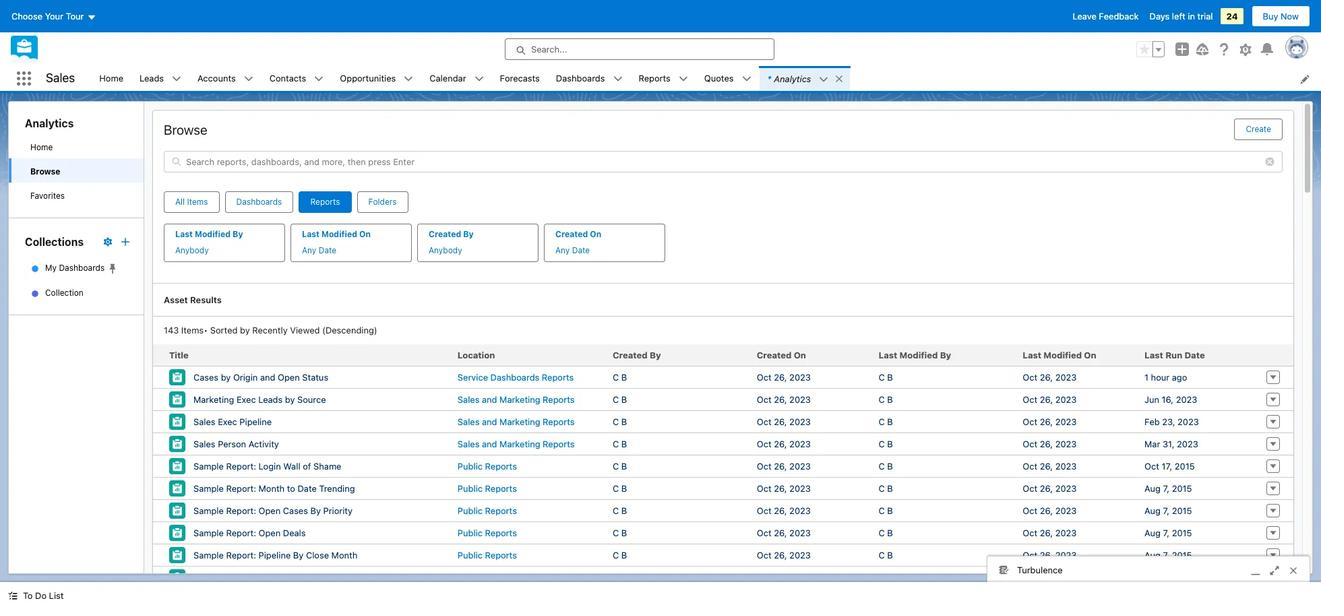 Task type: vqa. For each thing, say whether or not it's contained in the screenshot.
Dashboards at left
yes



Task type: locate. For each thing, give the bounding box(es) containing it.
text default image inside quotes list item
[[742, 74, 752, 84]]

text default image left *
[[742, 74, 752, 84]]

buy now button
[[1252, 5, 1311, 27]]

text default image inside leads list item
[[172, 74, 181, 84]]

text default image right reports
[[679, 74, 688, 84]]

text default image left to
[[8, 592, 18, 601]]

days left in trial
[[1150, 11, 1214, 22]]

list item containing *
[[760, 66, 851, 91]]

list
[[91, 66, 1322, 91]]

now
[[1281, 11, 1300, 22]]

search...
[[531, 44, 567, 55]]

list containing home
[[91, 66, 1322, 91]]

text default image inside accounts list item
[[244, 74, 253, 84]]

text default image for leads
[[172, 74, 181, 84]]

reports
[[639, 73, 671, 83]]

search... button
[[505, 38, 775, 60]]

text default image right 'calendar'
[[474, 74, 484, 84]]

text default image inside "contacts" list item
[[314, 74, 324, 84]]

leads
[[140, 73, 164, 83]]

home link
[[91, 66, 132, 91]]

*
[[768, 73, 772, 84]]

text default image inside calendar list item
[[474, 74, 484, 84]]

text default image
[[835, 74, 845, 83], [172, 74, 181, 84], [244, 74, 253, 84], [314, 74, 324, 84], [404, 74, 414, 84], [613, 74, 623, 84], [820, 75, 829, 84]]

buy now
[[1263, 11, 1300, 22]]

to
[[23, 591, 33, 602]]

to do list
[[23, 591, 64, 602]]

text default image for quotes
[[742, 74, 752, 84]]

contacts link
[[261, 66, 314, 91]]

leads list item
[[132, 66, 190, 91]]

choose your tour
[[11, 11, 84, 22]]

in
[[1188, 11, 1196, 22]]

text default image for contacts
[[314, 74, 324, 84]]

choose
[[11, 11, 43, 22]]

turbulence
[[1018, 565, 1063, 576]]

analytics
[[774, 73, 812, 84]]

leads link
[[132, 66, 172, 91]]

text default image inside dashboards list item
[[613, 74, 623, 84]]

buy
[[1263, 11, 1279, 22]]

opportunities list item
[[332, 66, 422, 91]]

text default image inside opportunities list item
[[404, 74, 414, 84]]

do
[[35, 591, 47, 602]]

text default image for opportunities
[[404, 74, 414, 84]]

to do list button
[[0, 583, 72, 610]]

contacts list item
[[261, 66, 332, 91]]

quotes
[[705, 73, 734, 83]]

list
[[49, 591, 64, 602]]

group
[[1137, 41, 1165, 57]]

text default image inside reports "list item"
[[679, 74, 688, 84]]

text default image for accounts
[[244, 74, 253, 84]]

leave feedback link
[[1073, 11, 1139, 22]]

dashboards
[[556, 73, 605, 83]]

calendar link
[[422, 66, 474, 91]]

sales
[[46, 71, 75, 85]]

text default image
[[474, 74, 484, 84], [679, 74, 688, 84], [742, 74, 752, 84], [8, 592, 18, 601]]

calendar list item
[[422, 66, 492, 91]]

list item
[[760, 66, 851, 91]]

text default image for dashboards
[[613, 74, 623, 84]]

forecasts
[[500, 73, 540, 83]]

left
[[1173, 11, 1186, 22]]



Task type: describe. For each thing, give the bounding box(es) containing it.
text default image for reports
[[679, 74, 688, 84]]

accounts
[[198, 73, 236, 83]]

trial
[[1198, 11, 1214, 22]]

quotes list item
[[696, 66, 760, 91]]

leave feedback
[[1073, 11, 1139, 22]]

forecasts link
[[492, 66, 548, 91]]

feedback
[[1099, 11, 1139, 22]]

opportunities
[[340, 73, 396, 83]]

text default image inside to do list button
[[8, 592, 18, 601]]

24
[[1227, 11, 1238, 22]]

accounts list item
[[190, 66, 261, 91]]

choose your tour button
[[11, 5, 97, 27]]

calendar
[[430, 73, 466, 83]]

reports list item
[[631, 66, 696, 91]]

tour
[[66, 11, 84, 22]]

days
[[1150, 11, 1170, 22]]

accounts link
[[190, 66, 244, 91]]

dashboards list item
[[548, 66, 631, 91]]

contacts
[[270, 73, 306, 83]]

dashboards link
[[548, 66, 613, 91]]

text default image for calendar
[[474, 74, 484, 84]]

* analytics
[[768, 73, 812, 84]]

opportunities link
[[332, 66, 404, 91]]

home
[[99, 73, 123, 83]]

quotes link
[[696, 66, 742, 91]]

leave
[[1073, 11, 1097, 22]]

reports link
[[631, 66, 679, 91]]

your
[[45, 11, 63, 22]]



